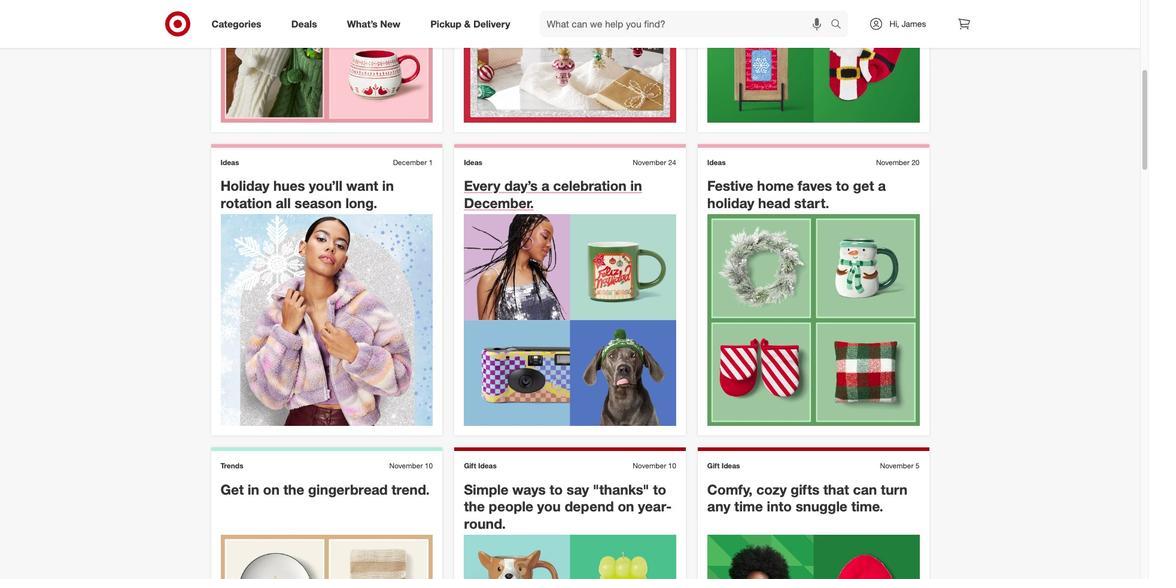Task type: describe. For each thing, give the bounding box(es) containing it.
november for "thanks"
[[633, 462, 666, 471]]

10 for get in on the gingerbread trend.
[[425, 462, 433, 471]]

categories
[[212, 18, 261, 30]]

ideas for festive home faves to get a holiday head start.
[[707, 158, 726, 167]]

stocking ideas to match their style & holiday vibe. image
[[221, 0, 433, 123]]

season
[[295, 195, 342, 211]]

get in on the gingerbread trend.
[[221, 481, 430, 498]]

ideas up simple
[[478, 462, 497, 471]]

20
[[912, 158, 920, 167]]

what's new link
[[337, 11, 415, 37]]

holiday
[[221, 177, 269, 194]]

gift for comfy, cozy gifts that can turn any time into snuggle time.
[[707, 462, 720, 471]]

trend.
[[392, 481, 430, 498]]

24
[[668, 158, 676, 167]]

comfy, cozy gifts that can turn any time into snuggle time. image
[[707, 535, 920, 579]]

december
[[393, 158, 427, 167]]

deals
[[291, 18, 317, 30]]

What can we help you find? suggestions appear below search field
[[540, 11, 834, 37]]

get
[[853, 177, 874, 194]]

every
[[464, 177, 500, 194]]

december.
[[464, 195, 534, 211]]

that
[[823, 481, 849, 498]]

ways
[[512, 481, 546, 498]]

&
[[464, 18, 471, 30]]

year-
[[638, 498, 672, 515]]

turn
[[881, 481, 908, 498]]

want
[[346, 177, 378, 194]]

new
[[380, 18, 400, 30]]

simple ways to say "thanks" to the people you depend on year-round. image
[[464, 535, 676, 579]]

gift ideas for comfy, cozy gifts that can turn any time into snuggle time.
[[707, 462, 740, 471]]

november 10 for trend.
[[389, 462, 433, 471]]

pickup
[[430, 18, 461, 30]]

ideas for every day's a celebration in december.
[[464, 158, 482, 167]]

10 for simple ways to say "thanks" to the people you depend on year- round.
[[668, 462, 676, 471]]

delivery
[[473, 18, 510, 30]]

festive home faves to get a holiday head start. image
[[707, 214, 920, 426]]

time
[[734, 498, 763, 515]]

pickup & delivery link
[[420, 11, 525, 37]]

categories link
[[201, 11, 276, 37]]

time.
[[851, 498, 883, 515]]

any
[[707, 498, 731, 515]]

james
[[902, 19, 926, 29]]

december 1
[[393, 158, 433, 167]]

november 24
[[633, 158, 676, 167]]

all
[[276, 195, 291, 211]]

trends
[[221, 462, 243, 471]]

pickup & delivery
[[430, 18, 510, 30]]

rotation
[[221, 195, 272, 211]]

search button
[[825, 11, 854, 39]]

simple ways to say "thanks" to the people you depend on year- round.
[[464, 481, 672, 532]]

long.
[[345, 195, 377, 211]]

day's
[[504, 177, 538, 194]]



Task type: vqa. For each thing, say whether or not it's contained in the screenshot.
right "november 10"
yes



Task type: locate. For each thing, give the bounding box(es) containing it.
what's new
[[347, 18, 400, 30]]

5 festive decor trends to holidize your home this season. image
[[464, 0, 676, 123]]

0 vertical spatial on
[[263, 481, 280, 498]]

0 horizontal spatial november 10
[[389, 462, 433, 471]]

a right the get
[[878, 177, 886, 194]]

november 5
[[880, 462, 920, 471]]

in down november 24
[[630, 177, 642, 194]]

ideas up festive
[[707, 158, 726, 167]]

search
[[825, 19, 854, 31]]

ideas
[[221, 158, 239, 167], [464, 158, 482, 167], [707, 158, 726, 167], [478, 462, 497, 471], [722, 462, 740, 471]]

on right get
[[263, 481, 280, 498]]

1 horizontal spatial in
[[382, 177, 394, 194]]

cozy
[[756, 481, 787, 498]]

2 gift ideas from the left
[[707, 462, 740, 471]]

gifts
[[791, 481, 820, 498]]

1 vertical spatial on
[[618, 498, 634, 515]]

festive
[[707, 177, 753, 194]]

not-so-basic ways to give gift cards this season. image
[[707, 0, 920, 123]]

november 10 up the trend.
[[389, 462, 433, 471]]

1 a from the left
[[541, 177, 549, 194]]

november for gingerbread
[[389, 462, 423, 471]]

head
[[758, 195, 790, 211]]

faves
[[798, 177, 832, 194]]

gift
[[464, 462, 476, 471], [707, 462, 720, 471]]

1 horizontal spatial gift ideas
[[707, 462, 740, 471]]

november left 20
[[876, 158, 910, 167]]

festive home faves to get a holiday head start.
[[707, 177, 886, 211]]

gift ideas
[[464, 462, 497, 471], [707, 462, 740, 471]]

comfy,
[[707, 481, 753, 498]]

simple
[[464, 481, 508, 498]]

2 horizontal spatial in
[[630, 177, 642, 194]]

10
[[425, 462, 433, 471], [668, 462, 676, 471]]

1 november 10 from the left
[[389, 462, 433, 471]]

november 10 for to
[[633, 462, 676, 471]]

gift ideas up simple
[[464, 462, 497, 471]]

gift ideas up comfy,
[[707, 462, 740, 471]]

in right want
[[382, 177, 394, 194]]

home
[[757, 177, 794, 194]]

start.
[[794, 195, 829, 211]]

10 up the trend.
[[425, 462, 433, 471]]

10 up year-
[[668, 462, 676, 471]]

get
[[221, 481, 244, 498]]

depend
[[565, 498, 614, 515]]

gingerbread
[[308, 481, 388, 498]]

the inside simple ways to say "thanks" to the people you depend on year- round.
[[464, 498, 485, 515]]

1
[[429, 158, 433, 167]]

1 horizontal spatial november 10
[[633, 462, 676, 471]]

in for every day's a celebration in december.
[[630, 177, 642, 194]]

2 horizontal spatial to
[[836, 177, 849, 194]]

november 20
[[876, 158, 920, 167]]

deals link
[[281, 11, 332, 37]]

every day's a celebration in december. image
[[464, 214, 676, 426]]

celebration
[[553, 177, 627, 194]]

1 horizontal spatial 10
[[668, 462, 676, 471]]

0 horizontal spatial a
[[541, 177, 549, 194]]

you
[[537, 498, 561, 515]]

"thanks"
[[593, 481, 649, 498]]

1 horizontal spatial to
[[653, 481, 666, 498]]

in for holiday hues you'll want in rotation all season long.
[[382, 177, 394, 194]]

a
[[541, 177, 549, 194], [878, 177, 886, 194]]

in inside holiday hues you'll want in rotation all season long.
[[382, 177, 394, 194]]

the left "gingerbread"
[[283, 481, 304, 498]]

gift for simple ways to say "thanks" to the people you depend on year- round.
[[464, 462, 476, 471]]

on
[[263, 481, 280, 498], [618, 498, 634, 515]]

1 horizontal spatial gift
[[707, 462, 720, 471]]

0 horizontal spatial 10
[[425, 462, 433, 471]]

ideas up holiday
[[221, 158, 239, 167]]

1 gift from the left
[[464, 462, 476, 471]]

to up you on the bottom of the page
[[550, 481, 563, 498]]

holiday
[[707, 195, 754, 211]]

holiday hues you'll want in rotation all season long. image
[[221, 214, 433, 426]]

november for get
[[876, 158, 910, 167]]

snuggle
[[796, 498, 847, 515]]

to left the get
[[836, 177, 849, 194]]

the up round.
[[464, 498, 485, 515]]

november left 5
[[880, 462, 914, 471]]

every day's a celebration in december.
[[464, 177, 642, 211]]

2 november 10 from the left
[[633, 462, 676, 471]]

0 horizontal spatial in
[[248, 481, 259, 498]]

0 horizontal spatial the
[[283, 481, 304, 498]]

what's
[[347, 18, 378, 30]]

2 a from the left
[[878, 177, 886, 194]]

a inside every day's a celebration in december.
[[541, 177, 549, 194]]

1 horizontal spatial a
[[878, 177, 886, 194]]

to up year-
[[653, 481, 666, 498]]

november up the trend.
[[389, 462, 423, 471]]

1 vertical spatial the
[[464, 498, 485, 515]]

say
[[567, 481, 589, 498]]

get in on the gingerbread trend. image
[[221, 535, 433, 579]]

1 gift ideas from the left
[[464, 462, 497, 471]]

hi,
[[889, 19, 899, 29]]

november for in
[[633, 158, 666, 167]]

november left 24
[[633, 158, 666, 167]]

in inside every day's a celebration in december.
[[630, 177, 642, 194]]

a inside "festive home faves to get a holiday head start."
[[878, 177, 886, 194]]

2 10 from the left
[[668, 462, 676, 471]]

november up "thanks"
[[633, 462, 666, 471]]

gift up simple
[[464, 462, 476, 471]]

1 horizontal spatial the
[[464, 498, 485, 515]]

hi, james
[[889, 19, 926, 29]]

1 10 from the left
[[425, 462, 433, 471]]

into
[[767, 498, 792, 515]]

on inside simple ways to say "thanks" to the people you depend on year- round.
[[618, 498, 634, 515]]

ideas up "every"
[[464, 158, 482, 167]]

to
[[836, 177, 849, 194], [550, 481, 563, 498], [653, 481, 666, 498]]

november 10 up year-
[[633, 462, 676, 471]]

gift ideas for simple ways to say "thanks" to the people you depend on year- round.
[[464, 462, 497, 471]]

0 vertical spatial the
[[283, 481, 304, 498]]

in right get
[[248, 481, 259, 498]]

0 horizontal spatial gift ideas
[[464, 462, 497, 471]]

the
[[283, 481, 304, 498], [464, 498, 485, 515]]

ideas for holiday hues you'll want in rotation all season long.
[[221, 158, 239, 167]]

november for can
[[880, 462, 914, 471]]

5
[[916, 462, 920, 471]]

0 horizontal spatial to
[[550, 481, 563, 498]]

can
[[853, 481, 877, 498]]

on down "thanks"
[[618, 498, 634, 515]]

november 10
[[389, 462, 433, 471], [633, 462, 676, 471]]

round.
[[464, 515, 506, 532]]

0 horizontal spatial gift
[[464, 462, 476, 471]]

comfy, cozy gifts that can turn any time into snuggle time.
[[707, 481, 908, 515]]

hues
[[273, 177, 305, 194]]

you'll
[[309, 177, 342, 194]]

1 horizontal spatial on
[[618, 498, 634, 515]]

people
[[489, 498, 533, 515]]

0 horizontal spatial on
[[263, 481, 280, 498]]

2 gift from the left
[[707, 462, 720, 471]]

ideas up comfy,
[[722, 462, 740, 471]]

in
[[382, 177, 394, 194], [630, 177, 642, 194], [248, 481, 259, 498]]

gift up comfy,
[[707, 462, 720, 471]]

holiday hues you'll want in rotation all season long.
[[221, 177, 394, 211]]

november
[[633, 158, 666, 167], [876, 158, 910, 167], [389, 462, 423, 471], [633, 462, 666, 471], [880, 462, 914, 471]]

to inside "festive home faves to get a holiday head start."
[[836, 177, 849, 194]]

a right day's
[[541, 177, 549, 194]]



